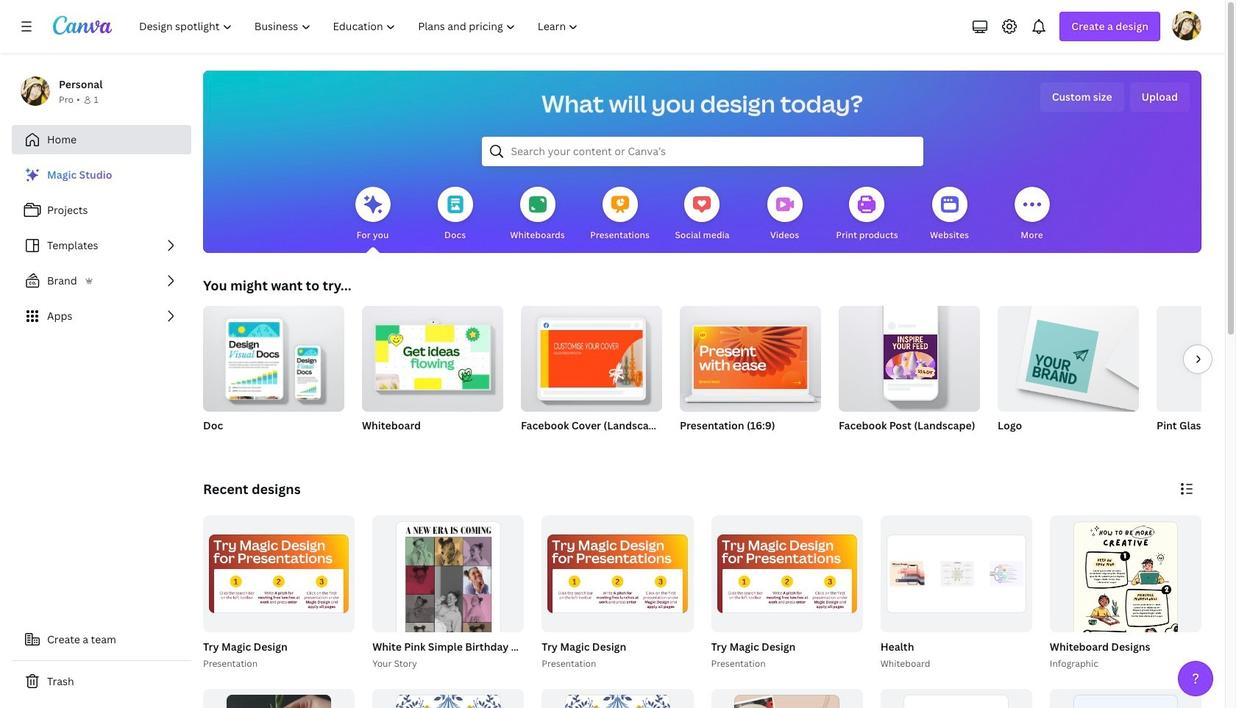 Task type: vqa. For each thing, say whether or not it's contained in the screenshot.
"LIST"
yes



Task type: describe. For each thing, give the bounding box(es) containing it.
Search search field
[[511, 138, 894, 166]]



Task type: locate. For each thing, give the bounding box(es) containing it.
group
[[203, 300, 344, 452], [203, 300, 344, 412], [680, 300, 821, 452], [680, 300, 821, 412], [839, 300, 980, 452], [839, 300, 980, 412], [998, 300, 1139, 452], [998, 300, 1139, 412], [362, 306, 503, 452], [362, 306, 503, 412], [521, 306, 662, 452], [1157, 306, 1236, 452], [1157, 306, 1236, 412], [200, 516, 355, 672], [203, 516, 355, 633], [370, 516, 672, 709], [373, 516, 524, 709], [539, 516, 694, 672], [542, 516, 694, 633], [708, 516, 863, 672], [711, 516, 863, 633], [878, 516, 1032, 672], [881, 516, 1032, 633], [1047, 516, 1202, 709], [1050, 516, 1202, 709], [203, 689, 355, 709], [373, 689, 524, 709], [542, 689, 694, 709], [711, 689, 863, 709], [881, 689, 1032, 709], [1050, 689, 1202, 709]]

stephanie aranda image
[[1172, 11, 1202, 40]]

top level navigation element
[[130, 12, 591, 41]]

None search field
[[482, 137, 923, 166]]

list
[[12, 160, 191, 331]]



